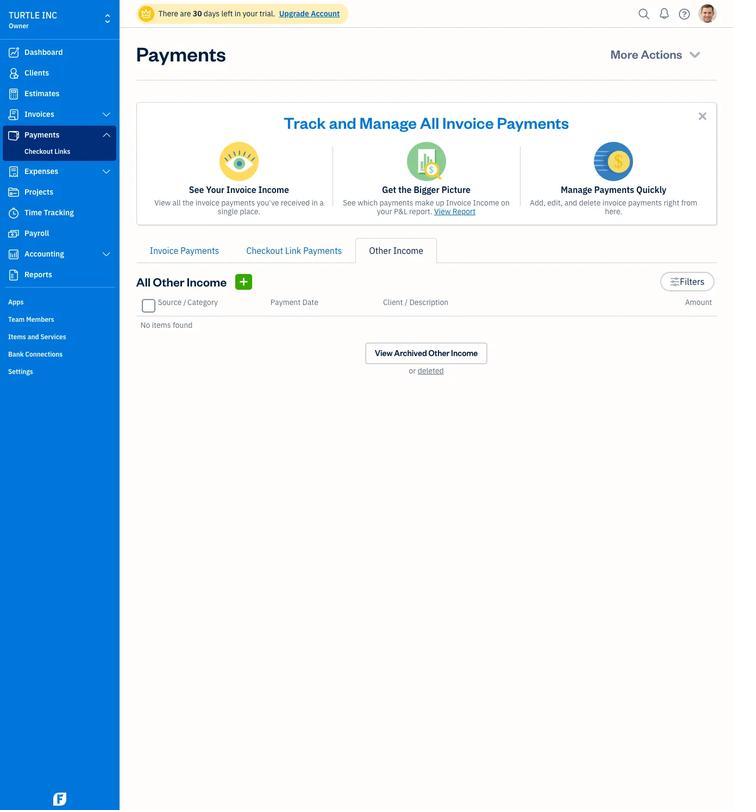 Task type: locate. For each thing, give the bounding box(es) containing it.
invoice right delete
[[603, 198, 627, 208]]

checkout
[[24, 147, 53, 155], [246, 245, 283, 256]]

add,
[[530, 198, 546, 208]]

0 vertical spatial and
[[329, 112, 357, 133]]

view left all
[[154, 198, 171, 208]]

1 vertical spatial in
[[312, 198, 318, 208]]

/ right client
[[405, 297, 408, 307]]

and right edit,
[[565, 198, 577, 208]]

settings
[[8, 368, 33, 376]]

single
[[218, 207, 238, 216]]

settings link
[[3, 363, 116, 379]]

expense image
[[7, 166, 20, 177]]

checkout inside checkout link payments link
[[246, 245, 283, 256]]

0 horizontal spatial in
[[235, 9, 241, 18]]

see left your
[[189, 184, 204, 195]]

and inside items and services link
[[28, 333, 39, 341]]

deleted link
[[418, 366, 444, 376]]

date
[[303, 297, 319, 307]]

0 vertical spatial all
[[420, 112, 439, 133]]

payments inside manage payments quickly add, edit, and delete invoice payments right from here.
[[628, 198, 662, 208]]

checkout links link
[[5, 145, 114, 158]]

2 horizontal spatial and
[[565, 198, 577, 208]]

get
[[382, 184, 396, 195]]

items and services link
[[3, 328, 116, 345]]

0 horizontal spatial manage
[[360, 112, 417, 133]]

the
[[399, 184, 412, 195], [183, 198, 194, 208]]

amount
[[685, 297, 712, 307]]

all up get the bigger picture
[[420, 112, 439, 133]]

1 chevron large down image from the top
[[101, 110, 111, 119]]

notifications image
[[656, 3, 673, 24]]

payments inside 'see your invoice income view all the invoice payments you've received in a single place.'
[[221, 198, 255, 208]]

view for view report
[[434, 207, 451, 216]]

chevron large down image down checkout links link
[[101, 167, 111, 176]]

payments down quickly
[[628, 198, 662, 208]]

0 horizontal spatial all
[[136, 274, 151, 289]]

payments down get
[[380, 198, 413, 208]]

invoice inside see which payments make up invoice income on your p&l report.
[[446, 198, 471, 208]]

and right items
[[28, 333, 39, 341]]

0 horizontal spatial view
[[154, 198, 171, 208]]

tracking
[[44, 208, 74, 217]]

0 horizontal spatial your
[[243, 9, 258, 18]]

in
[[235, 9, 241, 18], [312, 198, 318, 208]]

chevron large down image
[[101, 110, 111, 119], [101, 250, 111, 259]]

income inside see which payments make up invoice income on your p&l report.
[[473, 198, 500, 208]]

items
[[8, 333, 26, 341]]

chevron large down image for invoices
[[101, 110, 111, 119]]

invoice inside 'see your invoice income view all the invoice payments you've received in a single place.'
[[196, 198, 220, 208]]

2 / from the left
[[405, 297, 408, 307]]

go to help image
[[676, 6, 693, 22]]

chevron large down image inside the payments link
[[101, 130, 111, 139]]

invoice down your
[[196, 198, 220, 208]]

payment
[[271, 297, 301, 307]]

1 horizontal spatial manage
[[561, 184, 592, 195]]

1 horizontal spatial other
[[369, 245, 391, 256]]

income
[[258, 184, 289, 195], [473, 198, 500, 208], [393, 245, 423, 256], [187, 274, 227, 289], [451, 348, 478, 358]]

delete
[[579, 198, 601, 208]]

1 horizontal spatial payments
[[380, 198, 413, 208]]

0 horizontal spatial /
[[183, 297, 186, 307]]

checkout inside checkout links link
[[24, 147, 53, 155]]

0 horizontal spatial and
[[28, 333, 39, 341]]

1 vertical spatial chevron large down image
[[101, 167, 111, 176]]

apps link
[[3, 294, 116, 310]]

2 chevron large down image from the top
[[101, 250, 111, 259]]

1 vertical spatial the
[[183, 198, 194, 208]]

time tracking
[[24, 208, 74, 217]]

reports link
[[3, 265, 116, 285]]

quickly
[[637, 184, 667, 195]]

1 horizontal spatial /
[[405, 297, 408, 307]]

other up deleted
[[429, 348, 450, 358]]

the right all
[[183, 198, 194, 208]]

1 vertical spatial and
[[565, 198, 577, 208]]

invoice
[[443, 112, 494, 133], [227, 184, 256, 195], [446, 198, 471, 208], [150, 245, 178, 256]]

reports
[[24, 270, 52, 279]]

projects
[[24, 187, 53, 197]]

0 horizontal spatial checkout
[[24, 147, 53, 155]]

2 horizontal spatial payments
[[628, 198, 662, 208]]

source / category
[[158, 297, 218, 307]]

and right the track
[[329, 112, 357, 133]]

0 horizontal spatial the
[[183, 198, 194, 208]]

payments down your
[[221, 198, 255, 208]]

more actions
[[611, 46, 683, 61]]

income inside 'see your invoice income view all the invoice payments you've received in a single place.'
[[258, 184, 289, 195]]

payments for add,
[[628, 198, 662, 208]]

invoice inside 'see your invoice income view all the invoice payments you've received in a single place.'
[[227, 184, 256, 195]]

0 vertical spatial chevron large down image
[[101, 110, 111, 119]]

in left "a"
[[312, 198, 318, 208]]

0 horizontal spatial see
[[189, 184, 204, 195]]

1 horizontal spatial in
[[312, 198, 318, 208]]

client / description
[[383, 297, 449, 307]]

all
[[173, 198, 181, 208]]

in inside 'see your invoice income view all the invoice payments you've received in a single place.'
[[312, 198, 318, 208]]

checkout link payments
[[246, 245, 342, 256]]

1 / from the left
[[183, 297, 186, 307]]

estimates link
[[3, 84, 116, 104]]

/
[[183, 297, 186, 307], [405, 297, 408, 307]]

1 horizontal spatial invoice
[[603, 198, 627, 208]]

0 vertical spatial checkout
[[24, 147, 53, 155]]

invoice inside manage payments quickly add, edit, and delete invoice payments right from here.
[[603, 198, 627, 208]]

see for your
[[189, 184, 204, 195]]

which
[[358, 198, 378, 208]]

0 horizontal spatial other
[[153, 274, 184, 289]]

in right left
[[235, 9, 241, 18]]

2 invoice from the left
[[603, 198, 627, 208]]

chevron large down image up checkout links link
[[101, 130, 111, 139]]

invoice payments link
[[136, 238, 233, 263]]

2 chevron large down image from the top
[[101, 167, 111, 176]]

other down which
[[369, 245, 391, 256]]

links
[[54, 147, 70, 155]]

chevron large down image
[[101, 130, 111, 139], [101, 167, 111, 176]]

chevron large down image down estimates 'link'
[[101, 110, 111, 119]]

1 horizontal spatial your
[[377, 207, 392, 216]]

inc
[[42, 10, 57, 21]]

projects link
[[3, 183, 116, 202]]

2 vertical spatial and
[[28, 333, 39, 341]]

1 chevron large down image from the top
[[101, 130, 111, 139]]

all up no
[[136, 274, 151, 289]]

0 horizontal spatial payments
[[221, 198, 255, 208]]

1 vertical spatial see
[[343, 198, 356, 208]]

dashboard image
[[7, 47, 20, 58]]

are
[[180, 9, 191, 18]]

checkout left link
[[246, 245, 283, 256]]

1 horizontal spatial all
[[420, 112, 439, 133]]

the right get
[[399, 184, 412, 195]]

a
[[320, 198, 324, 208]]

manage payments quickly image
[[594, 142, 633, 181]]

turtle
[[9, 10, 40, 21]]

1 vertical spatial all
[[136, 274, 151, 289]]

no
[[141, 320, 150, 330]]

payments inside manage payments quickly add, edit, and delete invoice payments right from here.
[[595, 184, 635, 195]]

owner
[[9, 22, 29, 30]]

description
[[410, 297, 449, 307]]

3 payments from the left
[[628, 198, 662, 208]]

team members
[[8, 315, 54, 323]]

1 horizontal spatial the
[[399, 184, 412, 195]]

turtle inc owner
[[9, 10, 57, 30]]

1 payments from the left
[[221, 198, 255, 208]]

see inside 'see your invoice income view all the invoice payments you've received in a single place.'
[[189, 184, 204, 195]]

1 vertical spatial manage
[[561, 184, 592, 195]]

up
[[436, 198, 445, 208]]

estimate image
[[7, 89, 20, 99]]

your left trial.
[[243, 9, 258, 18]]

/ right the source
[[183, 297, 186, 307]]

manage
[[360, 112, 417, 133], [561, 184, 592, 195]]

your left p&l
[[377, 207, 392, 216]]

your
[[243, 9, 258, 18], [377, 207, 392, 216]]

payments inside see which payments make up invoice income on your p&l report.
[[380, 198, 413, 208]]

chevron large down image up reports 'link'
[[101, 250, 111, 259]]

/ for description
[[405, 297, 408, 307]]

1 vertical spatial checkout
[[246, 245, 283, 256]]

0 vertical spatial the
[[399, 184, 412, 195]]

close image
[[697, 110, 709, 122]]

see left which
[[343, 198, 356, 208]]

other up the source
[[153, 274, 184, 289]]

invoice
[[196, 198, 220, 208], [603, 198, 627, 208]]

1 vertical spatial your
[[377, 207, 392, 216]]

get the bigger picture image
[[407, 142, 446, 181]]

2 horizontal spatial view
[[434, 207, 451, 216]]

2 payments from the left
[[380, 198, 413, 208]]

manage inside manage payments quickly add, edit, and delete invoice payments right from here.
[[561, 184, 592, 195]]

report.
[[409, 207, 433, 216]]

1 horizontal spatial checkout
[[246, 245, 283, 256]]

1 horizontal spatial and
[[329, 112, 357, 133]]

payments for income
[[221, 198, 255, 208]]

2 horizontal spatial other
[[429, 348, 450, 358]]

view right make
[[434, 207, 451, 216]]

0 vertical spatial see
[[189, 184, 204, 195]]

accounting
[[24, 249, 64, 259]]

checkout up the expenses
[[24, 147, 53, 155]]

actions
[[641, 46, 683, 61]]

1 horizontal spatial see
[[343, 198, 356, 208]]

chevron large down image inside accounting link
[[101, 250, 111, 259]]

picture
[[442, 184, 471, 195]]

0 vertical spatial chevron large down image
[[101, 130, 111, 139]]

filters
[[680, 276, 705, 287]]

all
[[420, 112, 439, 133], [136, 274, 151, 289]]

invoice image
[[7, 109, 20, 120]]

checkout for checkout link payments
[[246, 245, 283, 256]]

view archived other income link
[[365, 342, 488, 364]]

view left archived
[[375, 348, 393, 358]]

0 horizontal spatial invoice
[[196, 198, 220, 208]]

/ for category
[[183, 297, 186, 307]]

1 vertical spatial chevron large down image
[[101, 250, 111, 259]]

1 horizontal spatial view
[[375, 348, 393, 358]]

chevron large down image inside invoices link
[[101, 110, 111, 119]]

report image
[[7, 270, 20, 281]]

see inside see which payments make up invoice income on your p&l report.
[[343, 198, 356, 208]]

see
[[189, 184, 204, 195], [343, 198, 356, 208]]

see for which
[[343, 198, 356, 208]]

all other income
[[136, 274, 227, 289]]

1 invoice from the left
[[196, 198, 220, 208]]

your
[[206, 184, 225, 195]]



Task type: vqa. For each thing, say whether or not it's contained in the screenshot.
Manage's and
yes



Task type: describe. For each thing, give the bounding box(es) containing it.
view archived other income
[[375, 348, 478, 358]]

edit,
[[548, 198, 563, 208]]

invoices link
[[3, 105, 116, 124]]

team
[[8, 315, 25, 323]]

payments inside invoice payments link
[[181, 245, 219, 256]]

chevron large down image for expenses
[[101, 167, 111, 176]]

view for view archived other income
[[375, 348, 393, 358]]

more
[[611, 46, 639, 61]]

chart image
[[7, 249, 20, 260]]

no items found
[[141, 320, 193, 330]]

0 vertical spatial your
[[243, 9, 258, 18]]

and for manage
[[329, 112, 357, 133]]

or deleted
[[409, 366, 444, 376]]

0 vertical spatial manage
[[360, 112, 417, 133]]

other income link
[[356, 238, 437, 263]]

invoices
[[24, 109, 54, 119]]

money image
[[7, 228, 20, 239]]

1 vertical spatial other
[[153, 274, 184, 289]]

deleted
[[418, 366, 444, 376]]

amount button
[[685, 297, 712, 307]]

bank
[[8, 350, 24, 358]]

days
[[204, 9, 220, 18]]

crown image
[[141, 8, 152, 19]]

upgrade
[[279, 9, 309, 18]]

payment date button
[[271, 297, 319, 307]]

main element
[[0, 0, 147, 810]]

filters button
[[660, 272, 715, 291]]

right
[[664, 198, 680, 208]]

payments link
[[3, 126, 116, 145]]

expenses link
[[3, 162, 116, 182]]

here.
[[605, 207, 623, 216]]

dashboard
[[24, 47, 63, 57]]

apps
[[8, 298, 24, 306]]

source
[[158, 297, 182, 307]]

payment image
[[7, 130, 20, 141]]

project image
[[7, 187, 20, 198]]

connections
[[25, 350, 63, 358]]

settings image
[[670, 275, 680, 288]]

estimates
[[24, 89, 60, 98]]

dashboard link
[[3, 43, 116, 63]]

add new other income entry image
[[239, 275, 249, 288]]

report
[[453, 207, 476, 216]]

p&l
[[394, 207, 408, 216]]

invoice payments
[[150, 245, 219, 256]]

invoice for your
[[196, 198, 220, 208]]

accounting link
[[3, 245, 116, 264]]

track
[[284, 112, 326, 133]]

2 vertical spatial other
[[429, 348, 450, 358]]

and for services
[[28, 333, 39, 341]]

more actions button
[[601, 41, 712, 67]]

trial.
[[260, 9, 275, 18]]

there
[[158, 9, 178, 18]]

clients link
[[3, 64, 116, 83]]

invoice for payments
[[603, 198, 627, 208]]

see which payments make up invoice income on your p&l report.
[[343, 198, 510, 216]]

account
[[311, 9, 340, 18]]

team members link
[[3, 311, 116, 327]]

services
[[40, 333, 66, 341]]

the inside 'see your invoice income view all the invoice payments you've received in a single place.'
[[183, 198, 194, 208]]

found
[[173, 320, 193, 330]]

payments inside the payments link
[[24, 130, 60, 140]]

30
[[193, 9, 202, 18]]

received
[[281, 198, 310, 208]]

client image
[[7, 68, 20, 79]]

get the bigger picture
[[382, 184, 471, 195]]

items
[[152, 320, 171, 330]]

payroll
[[24, 228, 49, 238]]

place.
[[240, 207, 260, 216]]

search image
[[636, 6, 653, 22]]

chevrondown image
[[688, 46, 703, 61]]

chevron large down image for payments
[[101, 130, 111, 139]]

and inside manage payments quickly add, edit, and delete invoice payments right from here.
[[565, 198, 577, 208]]

make
[[415, 198, 434, 208]]

manage payments quickly add, edit, and delete invoice payments right from here.
[[530, 184, 698, 216]]

time
[[24, 208, 42, 217]]

or
[[409, 366, 416, 376]]

bank connections
[[8, 350, 63, 358]]

chevron large down image for accounting
[[101, 250, 111, 259]]

from
[[682, 198, 698, 208]]

freshbooks image
[[51, 793, 68, 806]]

payments inside checkout link payments link
[[303, 245, 342, 256]]

checkout link payments link
[[233, 238, 356, 263]]

payroll link
[[3, 224, 116, 244]]

payment date
[[271, 297, 319, 307]]

archived
[[394, 348, 427, 358]]

on
[[501, 198, 510, 208]]

other income
[[369, 245, 423, 256]]

left
[[222, 9, 233, 18]]

you've
[[257, 198, 279, 208]]

expenses
[[24, 166, 58, 176]]

members
[[26, 315, 54, 323]]

client
[[383, 297, 403, 307]]

0 vertical spatial other
[[369, 245, 391, 256]]

clients
[[24, 68, 49, 78]]

0 vertical spatial in
[[235, 9, 241, 18]]

items and services
[[8, 333, 66, 341]]

view inside 'see your invoice income view all the invoice payments you've received in a single place.'
[[154, 198, 171, 208]]

there are 30 days left in your trial. upgrade account
[[158, 9, 340, 18]]

checkout for checkout links
[[24, 147, 53, 155]]

see your invoice income image
[[220, 142, 259, 181]]

track and manage all invoice payments
[[284, 112, 569, 133]]

upgrade account link
[[277, 9, 340, 18]]

your inside see which payments make up invoice income on your p&l report.
[[377, 207, 392, 216]]

timer image
[[7, 208, 20, 219]]



